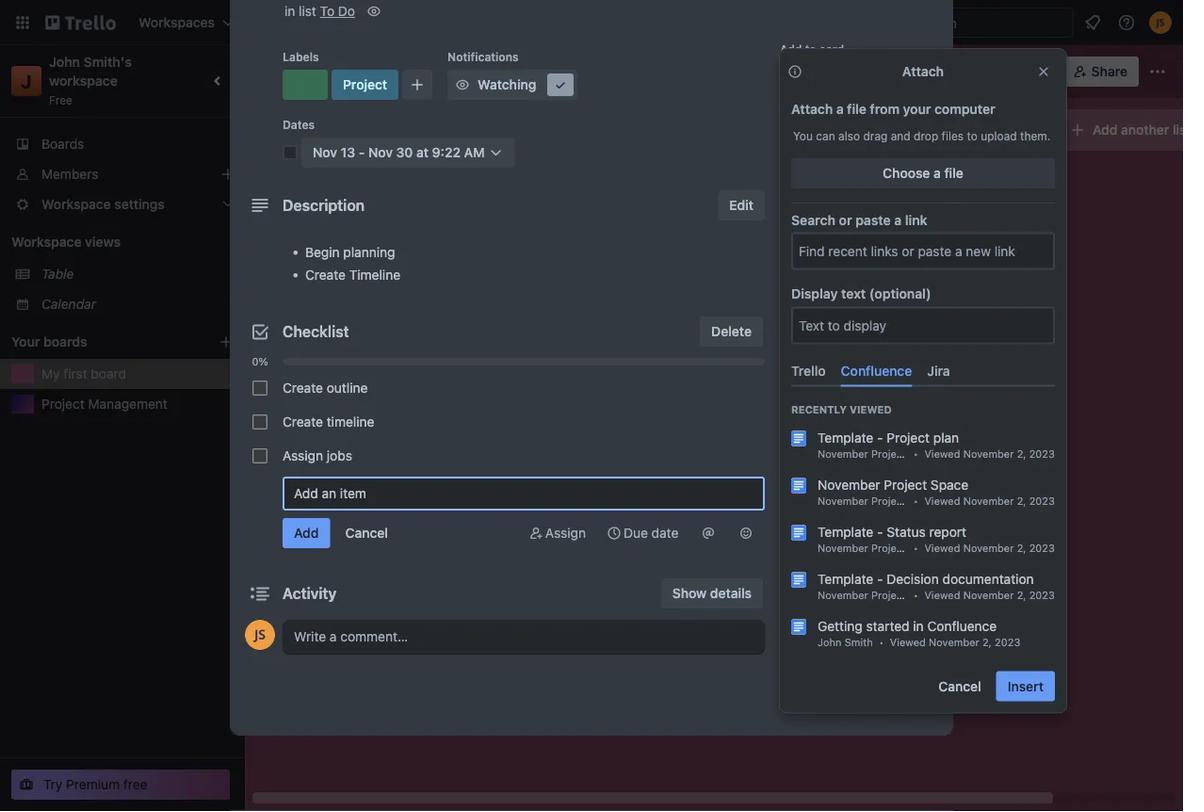Task type: describe. For each thing, give the bounding box(es) containing it.
• for decision
[[914, 589, 919, 601]]

add power-ups
[[811, 371, 908, 386]]

assign jobs checkbox for assign jobs
[[253, 449, 268, 464]]

color: green, title: none image
[[283, 70, 328, 100]]

try
[[43, 777, 63, 793]]

template for template - project plan
[[818, 430, 874, 445]]

2023 for report
[[1030, 542, 1056, 554]]

management
[[88, 396, 168, 412]]

add power-ups link
[[781, 364, 939, 394]]

0%
[[252, 356, 268, 368]]

1 vertical spatial members link
[[0, 159, 245, 189]]

file for choose
[[945, 165, 964, 181]]

list item image for template - status report
[[792, 526, 807, 541]]

2023 for plan
[[1030, 448, 1056, 460]]

create from template… image
[[1018, 172, 1033, 187]]

0 vertical spatial to
[[806, 42, 817, 56]]

members for members link to the bottom
[[41, 166, 98, 182]]

space for space
[[910, 495, 941, 507]]

Search or paste a link field
[[794, 234, 1054, 268]]

archive link
[[781, 638, 939, 668]]

november project space for project
[[818, 448, 941, 460]]

project planning link
[[275, 173, 494, 192]]

a right choose
[[934, 165, 942, 181]]

report
[[930, 524, 967, 540]]

1 vertical spatial color: sky, title: "project" element
[[317, 162, 356, 176]]

2, for plan
[[1018, 448, 1027, 460]]

nov up project planning
[[313, 145, 337, 160]]

nov 13 - nov 30 at 9:22 am button
[[302, 138, 515, 168]]

your boards with 2 items element
[[11, 331, 190, 354]]

cancel button
[[928, 672, 993, 702]]

sm image inside archive link
[[786, 644, 805, 663]]

attach for attach
[[903, 64, 945, 79]]

first inside board name "text field"
[[298, 61, 331, 82]]

sm image for the cover link
[[786, 256, 805, 275]]

add down the automation at bottom right
[[811, 448, 836, 464]]

a left 'link'
[[895, 212, 902, 228]]

timeline
[[327, 414, 375, 430]]

0 horizontal spatial first
[[63, 366, 87, 382]]

date
[[652, 526, 679, 541]]

search
[[792, 212, 836, 228]]

board inside my first board link
[[91, 366, 126, 382]]

november down the automation at bottom right
[[818, 448, 869, 460]]

attachment
[[811, 220, 884, 236]]

Search field
[[909, 8, 1074, 37]]

custom fields button
[[781, 294, 939, 313]]

1 vertical spatial checklist
[[283, 323, 349, 341]]

watching
[[478, 77, 537, 92]]

a up also
[[837, 101, 844, 117]]

template - decision documentation option
[[777, 562, 1071, 609]]

cover link
[[781, 251, 939, 281]]

add another lis button
[[1060, 109, 1184, 151]]

viewed for decision
[[925, 589, 961, 601]]

november down 'move'
[[818, 542, 869, 554]]

link
[[906, 212, 928, 228]]

0 vertical spatial cancel
[[345, 526, 388, 541]]

sm image inside move link
[[786, 522, 805, 541]]

Add an item text field
[[283, 477, 765, 511]]

• for space
[[914, 495, 919, 507]]

in inside getting started in confluence john smith • viewed november 2, 2023
[[914, 618, 924, 634]]

john smith (johnsmith38824343) image inside primary element
[[1150, 11, 1173, 34]]

add board image
[[219, 335, 234, 350]]

30 for nov 13 - nov 30
[[370, 201, 384, 214]]

make template link
[[781, 592, 939, 622]]

boards
[[41, 136, 84, 152]]

Board name text field
[[260, 57, 392, 87]]

copy
[[811, 561, 843, 577]]

sm image for due date link
[[605, 524, 624, 543]]

viewed for status
[[925, 542, 961, 554]]

1 vertical spatial to
[[968, 129, 978, 142]]

lis
[[1174, 122, 1184, 138]]

0 vertical spatial labels
[[283, 50, 319, 63]]

add button
[[811, 448, 880, 464]]

share
[[1092, 64, 1128, 79]]

2, for documentation
[[1018, 589, 1027, 601]]

make
[[811, 599, 844, 615]]

sm image inside the watching button
[[552, 75, 570, 94]]

board inside board name "text field"
[[335, 61, 383, 82]]

9:22
[[432, 145, 461, 160]]

table
[[41, 266, 74, 282]]

your
[[11, 334, 40, 350]]

john inside john smith's workspace free
[[49, 54, 80, 70]]

0 horizontal spatial my first board
[[41, 366, 126, 382]]

november down copy link
[[818, 589, 869, 601]]

create for outline
[[283, 380, 323, 396]]

add button button
[[781, 441, 939, 471]]

show menu image
[[1149, 62, 1168, 81]]

a down begin planning create timeline
[[323, 284, 330, 300]]

viewed for project
[[925, 448, 961, 460]]

0 vertical spatial color: sky, title: "project" element
[[332, 70, 399, 100]]

do
[[338, 3, 355, 19]]

confluence inside getting started in confluence john smith • viewed november 2, 2023
[[928, 618, 998, 634]]

project inside color: sky, title: "project" element
[[343, 77, 388, 92]]

template - status report
[[818, 524, 967, 540]]

copy link
[[781, 554, 939, 584]]

edit
[[730, 197, 754, 213]]

drag
[[864, 129, 888, 142]]

0 vertical spatial power-
[[781, 344, 820, 357]]

create timeline
[[283, 414, 375, 430]]

due date
[[624, 526, 679, 541]]

free
[[123, 777, 148, 793]]

add another lis
[[1093, 122, 1184, 138]]

search or paste a link
[[792, 212, 928, 228]]

• inside getting started in confluence john smith • viewed november 2, 2023
[[880, 636, 885, 649]]

• for status
[[914, 542, 919, 554]]

0 horizontal spatial my
[[41, 366, 60, 382]]

november up documentation
[[964, 542, 1015, 554]]

a down 'checklist' link on the top right of page
[[858, 171, 865, 187]]

2023 inside getting started in confluence john smith • viewed november 2, 2023
[[995, 636, 1021, 649]]

nov down project planning
[[298, 201, 319, 214]]

assign jobs
[[283, 448, 352, 464]]

• viewed november 2, 2023 for report
[[908, 542, 1056, 554]]

edit button
[[719, 190, 765, 221]]

0 horizontal spatial add a card button
[[264, 277, 475, 307]]

insert
[[1008, 679, 1044, 694]]

november project space for space
[[818, 495, 941, 507]]

jobs
[[327, 448, 352, 464]]

add down power-ups
[[811, 371, 836, 386]]

1 horizontal spatial members link
[[781, 62, 939, 92]]

or
[[840, 212, 853, 228]]

- inside button
[[359, 145, 365, 160]]

your
[[904, 101, 932, 117]]

activity
[[283, 585, 337, 603]]

begin planning create timeline
[[305, 245, 401, 283]]

- for template - status report
[[878, 524, 884, 540]]

star or unstar board image
[[404, 64, 419, 79]]

table link
[[41, 265, 234, 284]]

2023 for documentation
[[1030, 589, 1056, 601]]

project left the 'plan'
[[887, 430, 930, 445]]

november up report
[[964, 495, 1015, 507]]

getting
[[818, 618, 863, 634]]

space for status
[[910, 542, 941, 554]]

attach a file from your computer
[[792, 101, 996, 117]]

meeting link
[[275, 241, 494, 260]]

premium
[[66, 777, 120, 793]]

john smith's workspace link
[[49, 54, 135, 89]]

template - status report option
[[777, 515, 1071, 562]]

0 horizontal spatial john smith (johnsmith38824343) image
[[245, 620, 275, 650]]

cancel inside 'button'
[[939, 679, 982, 694]]

to do link
[[320, 3, 355, 19]]

make template
[[811, 599, 903, 615]]

sm image for copy link
[[786, 560, 805, 579]]

2023 inside "november project space" option
[[1030, 495, 1056, 507]]

add left another
[[1093, 122, 1118, 138]]

smith
[[845, 636, 874, 649]]

1 horizontal spatial checklist
[[811, 145, 869, 160]]

john inside getting started in confluence john smith • viewed november 2, 2023
[[818, 636, 842, 649]]

30 for nov 13 - nov 30 at 9:22 am
[[397, 145, 413, 160]]

assign for assign jobs
[[283, 448, 323, 464]]

november down add button at bottom
[[818, 477, 881, 493]]

workspace views
[[11, 234, 121, 250]]

fields
[[863, 296, 899, 311]]

outline
[[327, 380, 368, 396]]

assign for assign
[[546, 526, 586, 541]]

to
[[320, 3, 335, 19]]

from
[[870, 101, 900, 117]]

smith's
[[84, 54, 132, 70]]

template for template - status report
[[818, 524, 874, 540]]

due date link
[[598, 518, 688, 549]]

choose a file
[[883, 165, 964, 181]]

also
[[839, 129, 861, 142]]

meeting
[[275, 243, 325, 258]]

color: green, title: none image
[[275, 162, 313, 170]]

confluence inside tab list
[[842, 363, 913, 379]]

add up the more info icon
[[781, 42, 803, 56]]

you can also drag and drop files to upload them.
[[794, 129, 1051, 142]]

sm image inside the make template link
[[786, 598, 805, 617]]

sm image for 'checklist' link on the top right of page
[[786, 143, 805, 162]]

create inside begin planning create timeline
[[305, 267, 346, 283]]

• viewed november 2, 2023 for documentation
[[908, 589, 1056, 601]]

add down 'checklist' link on the top right of page
[[830, 171, 854, 187]]

move link
[[781, 517, 939, 547]]

0 notifications image
[[1082, 11, 1105, 34]]

- for template - project plan
[[878, 430, 884, 445]]

status
[[887, 524, 926, 540]]

boards
[[43, 334, 87, 350]]

text
[[842, 286, 867, 302]]

recently viewed
[[792, 403, 892, 416]]

project up 'nov 13 - nov 30' option
[[317, 163, 356, 176]]

list item image for template - decision documentation
[[792, 573, 807, 588]]

primary element
[[0, 0, 1184, 45]]

0 vertical spatial in
[[285, 3, 295, 19]]

trello
[[792, 363, 826, 379]]

viewed down the add power-ups link
[[850, 403, 892, 416]]

actions
[[781, 497, 822, 510]]

project inside template - decision documentation "option"
[[872, 589, 907, 601]]

and
[[891, 129, 911, 142]]

viewed for space
[[925, 495, 961, 507]]



Task type: locate. For each thing, give the bounding box(es) containing it.
• inside template - project plan option
[[914, 448, 919, 460]]

None submit
[[283, 518, 330, 549]]

1 november project space from the top
[[818, 448, 941, 460]]

1 horizontal spatial john smith (johnsmith38824343) image
[[1034, 58, 1060, 85]]

november project space down template - status report
[[818, 542, 941, 554]]

november project space for decision
[[818, 589, 941, 601]]

0 vertical spatial add a card button
[[799, 164, 1011, 194]]

1 vertical spatial assign
[[546, 526, 586, 541]]

november project space up template - status report
[[818, 495, 941, 507]]

- for template - decision documentation
[[878, 571, 884, 587]]

file
[[848, 101, 867, 117], [945, 165, 964, 181]]

november up 'move'
[[818, 495, 869, 507]]

0 vertical spatial list item image
[[792, 431, 807, 446]]

2, inside template - project plan option
[[1018, 448, 1027, 460]]

0 vertical spatial planning
[[322, 175, 374, 190]]

1 vertical spatial board
[[91, 366, 126, 382]]

3 list item image from the top
[[792, 620, 807, 635]]

november project space inside template - status report option
[[818, 542, 941, 554]]

13 inside 'nov 13 - nov 30' option
[[322, 201, 334, 214]]

0 vertical spatial members
[[811, 69, 869, 85]]

1 vertical spatial labels
[[811, 107, 852, 123]]

drop
[[914, 129, 939, 142]]

button
[[839, 448, 880, 464]]

2, inside template - status report option
[[1018, 542, 1027, 554]]

move
[[811, 524, 844, 539]]

viewed inside template - status report option
[[925, 542, 961, 554]]

try premium free
[[43, 777, 148, 793]]

recently
[[792, 403, 847, 416]]

create outline
[[283, 380, 368, 396]]

show
[[673, 586, 707, 601]]

sm image inside due date link
[[605, 524, 624, 543]]

space inside template - status report option
[[910, 542, 941, 554]]

upload
[[982, 129, 1018, 142]]

2, inside getting started in confluence john smith • viewed november 2, 2023
[[983, 636, 992, 649]]

automation image
[[913, 57, 940, 83]]

• viewed november 2, 2023 inside template - status report option
[[908, 542, 1056, 554]]

2023 inside template - decision documentation "option"
[[1030, 589, 1056, 601]]

share button
[[1066, 57, 1140, 87]]

0 horizontal spatial card
[[333, 284, 361, 300]]

template up make template
[[818, 571, 874, 587]]

13 up project planning
[[341, 145, 355, 160]]

• inside template - decision documentation "option"
[[914, 589, 919, 601]]

2 vertical spatial list item image
[[792, 620, 807, 635]]

assign
[[283, 448, 323, 464], [546, 526, 586, 541]]

your boards
[[11, 334, 87, 350]]

0 horizontal spatial members
[[41, 166, 98, 182]]

create for timeline
[[283, 414, 323, 430]]

1 template from the top
[[818, 430, 874, 445]]

0 vertical spatial assign jobs checkbox
[[253, 381, 268, 396]]

add a card button up 'link'
[[799, 164, 1011, 194]]

5 november project space from the top
[[818, 589, 941, 601]]

0 vertical spatial card
[[820, 42, 845, 56]]

space for decision
[[910, 589, 941, 601]]

dates inside button
[[811, 182, 847, 198]]

1 horizontal spatial 30
[[397, 145, 413, 160]]

1 vertical spatial 30
[[370, 201, 384, 214]]

add down meeting
[[294, 284, 319, 300]]

30 down project planning link
[[370, 201, 384, 214]]

1 vertical spatial list item image
[[792, 526, 807, 541]]

2 vertical spatial template
[[818, 571, 874, 587]]

boards link
[[0, 129, 245, 159]]

members down boards
[[41, 166, 98, 182]]

1 vertical spatial 13
[[322, 201, 334, 214]]

ups
[[820, 344, 842, 357], [883, 371, 908, 386]]

dates up mark due date as complete checkbox
[[283, 118, 315, 131]]

30
[[397, 145, 413, 160], [370, 201, 384, 214]]

space for project
[[910, 448, 941, 460]]

3 november project space from the top
[[818, 495, 941, 507]]

13 inside "nov 13 - nov 30 at 9:22 am" button
[[341, 145, 355, 160]]

• viewed november 2, 2023 up report
[[908, 495, 1056, 507]]

documentation
[[943, 571, 1035, 587]]

members down add to card
[[811, 69, 869, 85]]

color: sky, title: "project" element
[[332, 70, 399, 100], [317, 162, 356, 176]]

space down the 'plan'
[[910, 448, 941, 460]]

tab list
[[784, 356, 1063, 387]]

template inside template - decision documentation "option"
[[818, 571, 874, 587]]

• viewed november 2, 2023 inside template - project plan option
[[908, 448, 1056, 460]]

sm image left archive
[[786, 644, 805, 663]]

nov down project planning link
[[346, 201, 367, 214]]

0 horizontal spatial labels
[[283, 50, 319, 63]]

project down template - status report
[[872, 542, 907, 554]]

november inside getting started in confluence john smith • viewed november 2, 2023
[[929, 636, 980, 649]]

assign jobs checkbox for create outline
[[253, 381, 268, 396]]

0 vertical spatial assign
[[283, 448, 323, 464]]

assign inside 'link'
[[546, 526, 586, 541]]

power- up trello
[[781, 344, 820, 357]]

plan
[[934, 430, 960, 445]]

sm image inside the watching button
[[454, 75, 472, 94]]

list item image inside getting started in confluence option
[[792, 620, 807, 635]]

create
[[305, 267, 346, 283], [283, 380, 323, 396], [283, 414, 323, 430]]

2023 inside template - project plan option
[[1030, 448, 1056, 460]]

labels up can
[[811, 107, 852, 123]]

2, inside "november project space" option
[[1018, 495, 1027, 507]]

workspace visible image
[[438, 64, 453, 79]]

- down project planning
[[338, 201, 343, 214]]

1 horizontal spatial cancel
[[939, 679, 982, 694]]

november up "november project space" option
[[964, 448, 1015, 460]]

0 vertical spatial add a card
[[830, 171, 897, 187]]

calendar link
[[41, 295, 234, 314]]

1 assign jobs checkbox from the top
[[253, 381, 268, 396]]

list item image for november project space
[[792, 478, 807, 493]]

0 vertical spatial first
[[298, 61, 331, 82]]

my
[[270, 61, 294, 82], [41, 366, 60, 382]]

Nov 13 - Nov 30 checkbox
[[275, 196, 390, 219]]

project inside template - status report option
[[872, 542, 907, 554]]

list item image left copy
[[792, 573, 807, 588]]

planning for project planning
[[322, 175, 374, 190]]

show details link
[[662, 579, 764, 609]]

1 horizontal spatial my
[[270, 61, 294, 82]]

project
[[343, 77, 388, 92], [317, 163, 356, 176], [275, 175, 318, 190], [41, 396, 85, 412], [887, 430, 930, 445], [872, 448, 907, 460], [885, 477, 928, 493], [872, 495, 907, 507], [872, 542, 907, 554], [872, 589, 907, 601]]

1 list item image from the top
[[792, 478, 807, 493]]

planning for begin planning create timeline
[[344, 245, 395, 260]]

1 horizontal spatial first
[[298, 61, 331, 82]]

1 • viewed november 2, 2023 from the top
[[908, 448, 1056, 460]]

november project space down add button button
[[818, 477, 969, 493]]

template - project plan option
[[777, 421, 1071, 468]]

2 vertical spatial john smith (johnsmith38824343) image
[[245, 620, 275, 650]]

sm image left make
[[786, 598, 805, 617]]

project planning
[[275, 175, 374, 190]]

tab list containing trello
[[784, 356, 1063, 387]]

project inside project planning link
[[275, 175, 318, 190]]

0 horizontal spatial dates
[[283, 118, 315, 131]]

13
[[341, 145, 355, 160], [322, 201, 334, 214]]

- left status
[[878, 524, 884, 540]]

project down the template - project plan
[[872, 448, 907, 460]]

viewed down started
[[891, 636, 927, 649]]

viewed down the 'plan'
[[925, 448, 961, 460]]

• viewed november 2, 2023 for plan
[[908, 448, 1056, 460]]

1 vertical spatial members
[[41, 166, 98, 182]]

sm image inside copy link
[[786, 560, 805, 579]]

1 vertical spatial add a card
[[294, 284, 361, 300]]

0 horizontal spatial attach
[[792, 101, 834, 117]]

first
[[298, 61, 331, 82], [63, 366, 87, 382]]

project down decision
[[872, 589, 907, 601]]

file down files
[[945, 165, 964, 181]]

list item image down recently
[[792, 431, 807, 446]]

1 horizontal spatial card
[[820, 42, 845, 56]]

sm image inside the cover link
[[786, 256, 805, 275]]

sm image inside "labels" link
[[786, 106, 805, 124]]

3 template from the top
[[818, 571, 874, 587]]

november project space inside template - project plan option
[[818, 448, 941, 460]]

list item image
[[792, 478, 807, 493], [792, 573, 807, 588]]

1 vertical spatial my
[[41, 366, 60, 382]]

board button
[[464, 57, 565, 87]]

• viewed november 2, 2023 up documentation
[[908, 542, 1056, 554]]

•
[[914, 448, 919, 460], [914, 495, 919, 507], [914, 542, 919, 554], [914, 589, 919, 601], [880, 636, 885, 649]]

show details
[[673, 586, 752, 601]]

0 vertical spatial my
[[270, 61, 294, 82]]

project inside project management link
[[41, 396, 85, 412]]

1 horizontal spatial add a card
[[830, 171, 897, 187]]

cancel link
[[334, 518, 400, 549]]

november down documentation
[[964, 589, 1015, 601]]

sm image inside assign 'link'
[[527, 524, 546, 543]]

2, for report
[[1018, 542, 1027, 554]]

viewed inside template - project plan option
[[925, 448, 961, 460]]

2 november project space from the top
[[818, 477, 969, 493]]

planning inside begin planning create timeline
[[344, 245, 395, 260]]

1 vertical spatial in
[[914, 618, 924, 634]]

• down status
[[914, 542, 919, 554]]

viewed inside template - decision documentation "option"
[[925, 589, 961, 601]]

1 vertical spatial list item image
[[792, 573, 807, 588]]

planning
[[322, 175, 374, 190], [344, 245, 395, 260]]

1 vertical spatial first
[[63, 366, 87, 382]]

• for project
[[914, 448, 919, 460]]

1 vertical spatial template
[[818, 524, 874, 540]]

my down in list to do
[[270, 61, 294, 82]]

list item image inside template - decision documentation "option"
[[792, 573, 807, 588]]

1 vertical spatial planning
[[344, 245, 395, 260]]

sm image
[[365, 2, 384, 21], [786, 68, 805, 87], [552, 75, 570, 94], [786, 106, 805, 124], [786, 522, 805, 541], [699, 524, 718, 543], [786, 598, 805, 617], [786, 644, 805, 663]]

more info image
[[788, 64, 803, 79]]

checklist down also
[[811, 145, 869, 160]]

1 horizontal spatial john
[[818, 636, 842, 649]]

my first board
[[270, 61, 383, 82], [41, 366, 126, 382]]

my first board down 'to'
[[270, 61, 383, 82]]

0 vertical spatial dates
[[283, 118, 315, 131]]

nov 13 - nov 30
[[298, 201, 384, 214]]

30 inside button
[[397, 145, 413, 160]]

1 vertical spatial card
[[869, 171, 897, 187]]

attach up your
[[903, 64, 945, 79]]

1 horizontal spatial in
[[914, 618, 924, 634]]

assign down add an item 'text box'
[[546, 526, 586, 541]]

template inside template - project plan option
[[818, 430, 874, 445]]

project down template - project plan option
[[885, 477, 928, 493]]

insert button
[[997, 672, 1056, 702]]

checklist group
[[245, 371, 765, 473]]

dates up search
[[811, 182, 847, 198]]

4 november project space from the top
[[818, 542, 941, 554]]

0 vertical spatial 13
[[341, 145, 355, 160]]

color: sky, title: "project" element up the "description"
[[317, 162, 356, 176]]

4 • viewed november 2, 2023 from the top
[[908, 589, 1056, 601]]

13 for nov 13 - nov 30 at 9:22 am
[[341, 145, 355, 160]]

assign link
[[519, 518, 594, 549]]

choose a file element
[[792, 158, 1056, 189]]

- up button on the right
[[878, 430, 884, 445]]

john down getting
[[818, 636, 842, 649]]

sm image for assign 'link'
[[527, 524, 546, 543]]

notifications
[[448, 50, 519, 63]]

recently viewed list box
[[777, 421, 1071, 657]]

in list to do
[[285, 3, 355, 19]]

am
[[464, 145, 485, 160]]

list item image inside template - project plan option
[[792, 431, 807, 446]]

0 vertical spatial confluence
[[842, 363, 913, 379]]

0 horizontal spatial 13
[[322, 201, 334, 214]]

november project space for status
[[818, 542, 941, 554]]

sm image inside members link
[[786, 68, 805, 87]]

3 • viewed november 2, 2023 from the top
[[908, 542, 1056, 554]]

0 vertical spatial create
[[305, 267, 346, 283]]

sm image down add an item 'text box'
[[527, 524, 546, 543]]

attachment button
[[781, 213, 939, 243]]

- up template at bottom right
[[878, 571, 884, 587]]

0 horizontal spatial assign
[[283, 448, 323, 464]]

2 template from the top
[[818, 524, 874, 540]]

0 horizontal spatial file
[[848, 101, 867, 117]]

1 horizontal spatial dates
[[811, 182, 847, 198]]

my first board down your boards with 2 items element
[[41, 366, 126, 382]]

1 horizontal spatial 13
[[341, 145, 355, 160]]

list item image
[[792, 431, 807, 446], [792, 526, 807, 541], [792, 620, 807, 635]]

0 horizontal spatial ups
[[820, 344, 842, 357]]

space up report
[[931, 477, 969, 493]]

space inside template - decision documentation "option"
[[910, 589, 941, 601]]

space inside template - project plan option
[[910, 448, 941, 460]]

viewed inside getting started in confluence john smith • viewed november 2, 2023
[[891, 636, 927, 649]]

attach up the you
[[792, 101, 834, 117]]

sm image inside 'checklist' link
[[786, 143, 805, 162]]

1 horizontal spatial members
[[811, 69, 869, 85]]

1 vertical spatial dates
[[811, 182, 847, 198]]

0 horizontal spatial checklist
[[283, 323, 349, 341]]

2023 inside template - status report option
[[1030, 542, 1056, 554]]

Mark due date as complete checkbox
[[283, 145, 298, 160]]

0 vertical spatial john smith (johnsmith38824343) image
[[1150, 11, 1173, 34]]

power-ups
[[781, 344, 842, 357]]

sm image down the you
[[786, 143, 805, 162]]

j link
[[11, 66, 41, 96]]

• viewed november 2, 2023 down documentation
[[908, 589, 1056, 601]]

13 down project planning
[[322, 201, 334, 214]]

0 horizontal spatial board
[[91, 366, 126, 382]]

board up project management
[[91, 366, 126, 382]]

checklist
[[811, 145, 869, 160], [283, 323, 349, 341]]

board
[[335, 61, 383, 82], [91, 366, 126, 382]]

checklist link
[[781, 138, 939, 168]]

viewed up report
[[925, 495, 961, 507]]

members for the right members link
[[811, 69, 869, 85]]

choose
[[883, 165, 931, 181]]

2 list item image from the top
[[792, 573, 807, 588]]

dates button
[[781, 175, 939, 206]]

0 vertical spatial ups
[[820, 344, 842, 357]]

file for attach
[[848, 101, 867, 117]]

jira
[[928, 363, 951, 379]]

sm image left date
[[605, 524, 624, 543]]

my first board inside board name "text field"
[[270, 61, 383, 82]]

0 horizontal spatial add a card
[[294, 284, 361, 300]]

assign inside checklist group
[[283, 448, 323, 464]]

1 horizontal spatial confluence
[[928, 618, 998, 634]]

- inside option
[[878, 430, 884, 445]]

0 vertical spatial 30
[[397, 145, 413, 160]]

add a card down begin planning create timeline
[[294, 284, 361, 300]]

1 vertical spatial file
[[945, 165, 964, 181]]

• inside template - status report option
[[914, 542, 919, 554]]

open information menu image
[[1118, 13, 1137, 32]]

views
[[85, 234, 121, 250]]

project up template - status report
[[872, 495, 907, 507]]

try premium free button
[[11, 770, 230, 800]]

1 vertical spatial confluence
[[928, 618, 998, 634]]

30 inside option
[[370, 201, 384, 214]]

0 horizontal spatial 30
[[370, 201, 384, 214]]

automation
[[781, 419, 845, 433]]

- inside "option"
[[878, 571, 884, 587]]

2,
[[1018, 448, 1027, 460], [1018, 495, 1027, 507], [1018, 542, 1027, 554], [1018, 589, 1027, 601], [983, 636, 992, 649]]

0 horizontal spatial john
[[49, 54, 80, 70]]

1 horizontal spatial add a card button
[[799, 164, 1011, 194]]

template for template - decision documentation
[[818, 571, 874, 587]]

2023
[[1030, 448, 1056, 460], [1030, 495, 1056, 507], [1030, 542, 1056, 554], [1030, 589, 1056, 601], [995, 636, 1021, 649]]

ups inside the add power-ups link
[[883, 371, 908, 386]]

nov up project planning link
[[369, 145, 393, 160]]

close popover image
[[1037, 64, 1052, 79]]

template inside template - status report option
[[818, 524, 874, 540]]

viewed down report
[[925, 542, 961, 554]]

1 horizontal spatial assign
[[546, 526, 586, 541]]

add a card button down meeting link
[[264, 277, 475, 307]]

j
[[21, 70, 32, 92]]

workspace
[[49, 73, 118, 89]]

list item image inside template - status report option
[[792, 526, 807, 541]]

sm image down the actions
[[786, 522, 805, 541]]

2 • viewed november 2, 2023 from the top
[[908, 495, 1056, 507]]

2, inside template - decision documentation "option"
[[1018, 589, 1027, 601]]

0 vertical spatial checklist
[[811, 145, 869, 160]]

sm image right "do"
[[365, 2, 384, 21]]

Assign jobs checkbox
[[253, 415, 268, 430]]

1 horizontal spatial to
[[968, 129, 978, 142]]

2 vertical spatial create
[[283, 414, 323, 430]]

cancel
[[345, 526, 388, 541], [939, 679, 982, 694]]

watching button
[[448, 70, 578, 100]]

november up cancel 'button'
[[929, 636, 980, 649]]

space down the template - decision documentation
[[910, 589, 941, 601]]

members link
[[781, 62, 939, 92], [0, 159, 245, 189]]

sm image
[[454, 75, 472, 94], [786, 143, 805, 162], [786, 256, 805, 275], [527, 524, 546, 543], [605, 524, 624, 543], [737, 524, 756, 543], [786, 560, 805, 579]]

1 horizontal spatial attach
[[903, 64, 945, 79]]

cancel down jobs
[[345, 526, 388, 541]]

13 for nov 13 - nov 30
[[322, 201, 334, 214]]

sm image for the watching button at the top
[[454, 75, 472, 94]]

0 horizontal spatial confluence
[[842, 363, 913, 379]]

• down decision
[[914, 589, 919, 601]]

• viewed november 2, 2023 inside template - decision documentation "option"
[[908, 589, 1056, 601]]

list item image for template - project plan
[[792, 431, 807, 446]]

template up copy link
[[818, 524, 874, 540]]

board left star or unstar board icon
[[335, 61, 383, 82]]

Write a comment text field
[[283, 620, 765, 654]]

ups up trello
[[820, 344, 842, 357]]

• viewed november 2, 2023 inside "november project space" option
[[908, 495, 1056, 507]]

1 vertical spatial power-
[[839, 371, 883, 386]]

nov 13 - nov 30 at 9:22 am
[[313, 145, 485, 160]]

0 vertical spatial list item image
[[792, 478, 807, 493]]

2 assign jobs checkbox from the top
[[253, 449, 268, 464]]

my down the your boards
[[41, 366, 60, 382]]

space down status
[[910, 542, 941, 554]]

Display text (optional) field
[[794, 309, 1054, 342]]

1 list item image from the top
[[792, 431, 807, 446]]

0 horizontal spatial cancel
[[345, 526, 388, 541]]

sm image down add to card
[[786, 68, 805, 87]]

you
[[794, 129, 813, 142]]

2 list item image from the top
[[792, 526, 807, 541]]

1 horizontal spatial power-
[[839, 371, 883, 386]]

viewed
[[850, 403, 892, 416], [925, 448, 961, 460], [925, 495, 961, 507], [925, 542, 961, 554], [925, 589, 961, 601], [891, 636, 927, 649]]

Assign jobs checkbox
[[253, 381, 268, 396], [253, 449, 268, 464]]

1 vertical spatial john
[[818, 636, 842, 649]]

card down 'checklist' link on the top right of page
[[869, 171, 897, 187]]

• inside "november project space" option
[[914, 495, 919, 507]]

0 horizontal spatial power-
[[781, 344, 820, 357]]

timeline
[[349, 267, 401, 283]]

confluence
[[842, 363, 913, 379], [928, 618, 998, 634]]

space
[[910, 448, 941, 460], [931, 477, 969, 493], [910, 495, 941, 507], [910, 542, 941, 554], [910, 589, 941, 601]]

calendar
[[41, 296, 96, 312]]

attach for attach a file from your computer
[[792, 101, 834, 117]]

add to card
[[781, 42, 845, 56]]

begin
[[305, 245, 340, 260]]

viewed inside "november project space" option
[[925, 495, 961, 507]]

1 horizontal spatial labels
[[811, 107, 852, 123]]

(optional)
[[870, 286, 932, 302]]

sm image up the you
[[786, 106, 805, 124]]

john smith (johnsmith38824343) image
[[1150, 11, 1173, 34], [1034, 58, 1060, 85], [245, 620, 275, 650]]

sm image up details at the right of page
[[737, 524, 756, 543]]

november project space inside template - decision documentation "option"
[[818, 589, 941, 601]]

members link up "labels" link
[[781, 62, 939, 92]]

space up status
[[910, 495, 941, 507]]

first down in list to do
[[298, 61, 331, 82]]

my inside board name "text field"
[[270, 61, 294, 82]]

getting started in confluence john smith • viewed november 2, 2023
[[818, 618, 1021, 649]]

to up "labels" link
[[806, 42, 817, 56]]

sm image right date
[[699, 524, 718, 543]]

0 vertical spatial template
[[818, 430, 874, 445]]

to right files
[[968, 129, 978, 142]]

description
[[283, 197, 365, 214]]

1 vertical spatial create
[[283, 380, 323, 396]]

started
[[867, 618, 910, 634]]

file up also
[[848, 101, 867, 117]]

can
[[817, 129, 836, 142]]

november project space option
[[777, 468, 1071, 515]]

getting started in confluence option
[[777, 609, 1071, 657]]

list item image inside "november project space" option
[[792, 478, 807, 493]]

1 vertical spatial john smith (johnsmith38824343) image
[[1034, 58, 1060, 85]]

card down begin planning create timeline
[[333, 284, 361, 300]]

0 vertical spatial board
[[335, 61, 383, 82]]

1 horizontal spatial file
[[945, 165, 964, 181]]

0 vertical spatial members link
[[781, 62, 939, 92]]

board
[[496, 64, 533, 79]]

planning up timeline
[[344, 245, 395, 260]]

list item image up the actions
[[792, 478, 807, 493]]

november project space down the template - project plan
[[818, 448, 941, 460]]

• down the template - project plan
[[914, 448, 919, 460]]

1 horizontal spatial my first board
[[270, 61, 383, 82]]

0 horizontal spatial to
[[806, 42, 817, 56]]

• up status
[[914, 495, 919, 507]]



Task type: vqa. For each thing, say whether or not it's contained in the screenshot.
James Peterson (jamespeterson93) 'IMAGE'
no



